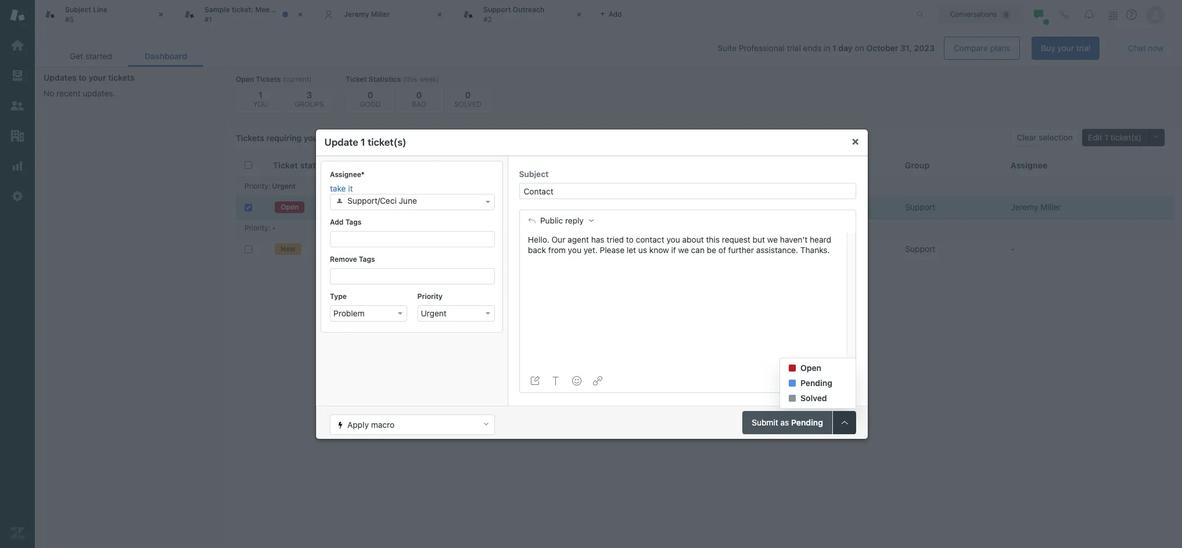 Task type: vqa. For each thing, say whether or not it's contained in the screenshot.
+ NEW TICKET
no



Task type: describe. For each thing, give the bounding box(es) containing it.
sample
[[205, 5, 230, 14]]

tags for remove tags
[[359, 255, 375, 264]]

buy
[[1042, 43, 1056, 53]]

0 solved
[[455, 90, 482, 109]]

reporting image
[[10, 159, 25, 174]]

subject line #5
[[65, 5, 107, 24]]

close image for support outreach
[[574, 9, 585, 20]]

support for oct 23
[[906, 202, 936, 212]]

)
[[369, 133, 373, 143]]

started
[[85, 51, 112, 61]]

type
[[330, 292, 347, 301]]

apply macro
[[347, 420, 394, 430]]

oct 23
[[670, 202, 696, 212]]

0 vertical spatial we
[[768, 235, 778, 245]]

conversations
[[951, 10, 998, 18]]

1 right in
[[833, 43, 837, 53]]

ticket(s) for update 1 ticket(s)
[[368, 137, 407, 148]]

× link
[[852, 134, 859, 148]]

can
[[692, 245, 705, 255]]

admin image
[[10, 189, 25, 204]]

status
[[300, 160, 326, 170]]

add tags
[[330, 218, 362, 227]]

if
[[672, 245, 677, 255]]

no
[[44, 88, 54, 98]]

jeremy inside tab
[[344, 10, 369, 18]]

get help image
[[1127, 9, 1138, 20]]

ticket for ticket statistics (this week)
[[346, 75, 367, 84]]

test link
[[383, 202, 399, 213]]

is
[[396, 134, 401, 143]]

update 1 ticket(s)
[[325, 137, 407, 148]]

1 inside 1 you
[[259, 90, 263, 100]]

further
[[729, 245, 754, 255]]

your for tickets requiring your attention
[[304, 133, 321, 143]]

outreach
[[513, 5, 545, 14]]

1 horizontal spatial jeremy
[[1012, 202, 1039, 212]]

macro
[[371, 420, 394, 430]]

public
[[540, 216, 563, 226]]

buy your trial
[[1042, 43, 1091, 53]]

subject down test link
[[383, 244, 411, 254]]

now
[[1149, 43, 1164, 53]]

edit
[[1089, 133, 1103, 142]]

urgent inside button
[[421, 309, 447, 319]]

assistance.
[[757, 245, 799, 255]]

edit 1 ticket(s) button
[[1083, 129, 1148, 146]]

tab containing subject line
[[35, 0, 174, 29]]

wednesday 13:45
[[670, 244, 737, 254]]

day
[[839, 43, 853, 53]]

chat now
[[1129, 43, 1164, 53]]

this
[[707, 235, 720, 245]]

wednesday
[[670, 244, 714, 254]]

submit as pending
[[752, 418, 823, 428]]

line for subject line
[[414, 244, 429, 254]]

add
[[330, 218, 344, 227]]

compare plans
[[954, 43, 1011, 53]]

0 vertical spatial urgent
[[272, 182, 296, 191]]

it
[[348, 184, 353, 194]]

: for urgent
[[268, 182, 270, 191]]

tags for add tags
[[345, 218, 362, 227]]

bad
[[412, 100, 427, 109]]

#3
[[333, 202, 343, 212]]

1 horizontal spatial -
[[1012, 244, 1015, 254]]

to inside updates to your tickets no recent updates.
[[79, 73, 87, 83]]

×
[[852, 134, 859, 148]]

(current)
[[283, 75, 312, 84]]

trial for your
[[1077, 43, 1091, 53]]

yet.
[[584, 245, 598, 255]]

draft mode image
[[530, 377, 540, 386]]

1 horizontal spatial you
[[667, 235, 681, 245]]

0 for 0 good
[[368, 90, 373, 100]]

priority for priority : -
[[245, 224, 268, 233]]

1 horizontal spatial jeremy miller
[[1012, 202, 1062, 212]]

subject up brad
[[519, 170, 549, 179]]

2 vertical spatial open
[[801, 363, 822, 373]]

week)
[[420, 75, 439, 84]]

zendesk products image
[[1110, 11, 1118, 19]]

customers image
[[10, 98, 25, 113]]

take
[[330, 184, 346, 194]]

miller inside tab
[[371, 10, 390, 18]]

remove
[[330, 255, 357, 264]]

jeremy miller inside jeremy miller tab
[[344, 10, 390, 18]]

ticket for ticket status
[[273, 160, 298, 170]]

arrow down image inside 'support/ceci june' "button"
[[486, 201, 490, 203]]

0 vertical spatial pending
[[801, 378, 833, 388]]

ticket
[[288, 5, 307, 14]]

ticket statistics (this week)
[[346, 75, 439, 84]]

support inside support outreach #2
[[484, 5, 511, 14]]

you
[[253, 100, 268, 109]]

edit 1 ticket(s)
[[1089, 133, 1142, 142]]

attention
[[324, 133, 359, 143]]

problem
[[333, 309, 364, 319]]

displays possible ticket submission types image
[[840, 419, 850, 428]]

get started image
[[10, 38, 25, 53]]

june
[[399, 196, 417, 206]]

13:45
[[716, 244, 737, 254]]

0 vertical spatial tickets
[[256, 75, 281, 84]]

2 close image from the left
[[295, 9, 306, 20]]

dashboard
[[145, 51, 187, 61]]

2
[[364, 133, 369, 143]]

(this
[[403, 75, 418, 84]]

1 vertical spatial solved
[[801, 394, 827, 403]]

arrow down image for problem
[[398, 313, 403, 315]]

tab list containing get started
[[53, 45, 204, 67]]

assignee* take it
[[330, 170, 365, 194]]

priority for priority
[[417, 292, 443, 301]]

chat
[[1129, 43, 1147, 53]]

tab containing sample ticket: meet the ticket
[[174, 0, 314, 29]]

ticket(s) for edit 1 ticket(s)
[[1111, 133, 1142, 142]]

recent
[[56, 88, 80, 98]]

selection
[[1040, 133, 1074, 142]]

zendesk support image
[[10, 8, 25, 23]]

submit
[[752, 418, 778, 428]]

your inside buy your trial button
[[1058, 43, 1075, 53]]

please
[[600, 245, 625, 255]]

tab containing support outreach
[[453, 0, 593, 29]]

tickets requiring your attention ( 2 ) what is this?
[[236, 133, 419, 143]]

let
[[627, 245, 637, 255]]

requiring
[[267, 133, 302, 143]]

1 you
[[253, 90, 268, 109]]

0 for 0 solved
[[465, 90, 471, 100]]

take it link
[[330, 184, 495, 194]]



Task type: locate. For each thing, give the bounding box(es) containing it.
Public reply composer text field
[[523, 233, 844, 259]]

0 vertical spatial your
[[1058, 43, 1075, 53]]

close image up dashboard
[[155, 9, 167, 20]]

tickets up 1 you
[[256, 75, 281, 84]]

to up recent
[[79, 73, 87, 83]]

be
[[707, 245, 717, 255]]

this?
[[403, 134, 419, 143]]

0 vertical spatial priority
[[245, 182, 268, 191]]

1 horizontal spatial line
[[414, 244, 429, 254]]

clear selection
[[1018, 133, 1074, 142]]

hello.
[[528, 235, 550, 245]]

assignee
[[1011, 160, 1048, 170]]

support for wednesday 13:45
[[906, 244, 936, 254]]

your right buy
[[1058, 43, 1075, 53]]

:
[[268, 182, 270, 191], [268, 224, 270, 233]]

oct
[[670, 202, 684, 212]]

None field
[[330, 232, 494, 245], [330, 269, 494, 282], [330, 232, 494, 245], [330, 269, 494, 282]]

2 vertical spatial your
[[304, 133, 321, 143]]

2 vertical spatial support
[[906, 244, 936, 254]]

ticket(s)
[[1111, 133, 1142, 142], [368, 137, 407, 148]]

ticket:
[[232, 5, 254, 14]]

support/ceci june button
[[330, 194, 495, 210]]

close image right the on the top of page
[[295, 9, 306, 20]]

23
[[686, 202, 696, 212]]

remove tags
[[330, 255, 375, 264]]

0 vertical spatial jeremy miller
[[344, 10, 390, 18]]

1 vertical spatial -
[[1012, 244, 1015, 254]]

0 inside 0 good
[[368, 90, 373, 100]]

1 vertical spatial you
[[568, 245, 582, 255]]

31,
[[901, 43, 913, 53]]

trial for professional
[[787, 43, 802, 53]]

1 vertical spatial your
[[89, 73, 106, 83]]

your up updates.
[[89, 73, 106, 83]]

3 groups
[[295, 90, 324, 109]]

3 tab from the left
[[453, 0, 593, 29]]

1 vertical spatial jeremy miller
[[1012, 202, 1062, 212]]

0 horizontal spatial close image
[[155, 9, 167, 20]]

line inside 'subject line #5'
[[93, 5, 107, 14]]

you up if
[[667, 235, 681, 245]]

0 horizontal spatial urgent
[[272, 182, 296, 191]]

grid
[[227, 154, 1183, 549]]

Select All Tickets checkbox
[[245, 162, 252, 169]]

about
[[683, 235, 704, 245]]

1 vertical spatial #5
[[333, 244, 343, 254]]

None checkbox
[[245, 204, 252, 211], [245, 246, 252, 253], [245, 204, 252, 211], [245, 246, 252, 253]]

line down 'support/ceci june' "button"
[[414, 244, 429, 254]]

1 down open tickets (current)
[[259, 90, 263, 100]]

tab
[[35, 0, 174, 29], [174, 0, 314, 29], [453, 0, 593, 29]]

1 close image from the left
[[155, 9, 167, 20]]

0 horizontal spatial you
[[568, 245, 582, 255]]

1 left )
[[361, 137, 366, 148]]

0 horizontal spatial jeremy
[[344, 10, 369, 18]]

your up status on the left
[[304, 133, 321, 143]]

groups
[[295, 100, 324, 109]]

line inside subject line link
[[414, 244, 429, 254]]

to inside hello. our agent has tried to contact you about this request but we haven't heard back from you yet. please let us know if we can be of further assistance. thanks.
[[627, 235, 634, 245]]

arrow down image inside urgent button
[[486, 313, 490, 315]]

priority down select all tickets option
[[245, 182, 268, 191]]

tags
[[345, 218, 362, 227], [359, 255, 375, 264]]

1 horizontal spatial solved
[[801, 394, 827, 403]]

1 vertical spatial pending
[[791, 418, 823, 428]]

line up 'started'
[[93, 5, 107, 14]]

0 horizontal spatial ticket(s)
[[368, 137, 407, 148]]

arrow down image for urgent
[[486, 313, 490, 315]]

of
[[719, 245, 727, 255]]

subject down is
[[383, 160, 414, 170]]

urgent button
[[417, 306, 495, 322]]

suite
[[718, 43, 737, 53]]

tabs tab list
[[35, 0, 905, 29]]

0 right 0 bad
[[465, 90, 471, 100]]

1 horizontal spatial we
[[768, 235, 778, 245]]

October 31, 2023 text field
[[867, 43, 935, 53]]

tried
[[607, 235, 624, 245]]

to up let
[[627, 235, 634, 245]]

1 vertical spatial priority
[[245, 224, 268, 233]]

ticket(s) inside edit 1 ticket(s) "button"
[[1111, 133, 1142, 142]]

heard
[[810, 235, 832, 245]]

conversations button
[[938, 5, 1024, 24]]

0 vertical spatial miller
[[371, 10, 390, 18]]

statistics
[[369, 75, 401, 84]]

: down priority : urgent
[[268, 224, 270, 233]]

views image
[[10, 68, 25, 83]]

buy your trial button
[[1032, 37, 1100, 60]]

main element
[[0, 0, 35, 549]]

2 tab from the left
[[174, 0, 314, 29]]

arrow down image
[[486, 201, 490, 203], [398, 313, 403, 315], [486, 313, 490, 315]]

chat now button
[[1120, 37, 1174, 60]]

2023
[[915, 43, 935, 53]]

subject inside 'subject line #5'
[[65, 5, 91, 14]]

3 0 from the left
[[465, 90, 471, 100]]

1 horizontal spatial close image
[[295, 9, 306, 20]]

solved up the submit as pending
[[801, 394, 827, 403]]

0 inside 0 solved
[[465, 90, 471, 100]]

jeremy miller tab
[[314, 0, 453, 29]]

apply
[[347, 420, 369, 430]]

: up priority : -
[[268, 182, 270, 191]]

1 vertical spatial we
[[679, 245, 689, 255]]

2 trial from the left
[[1077, 43, 1091, 53]]

trial inside button
[[1077, 43, 1091, 53]]

what
[[376, 134, 394, 143]]

0 vertical spatial ticket
[[346, 75, 367, 84]]

: for -
[[268, 224, 270, 233]]

1 vertical spatial to
[[627, 235, 634, 245]]

#5 inside 'subject line #5'
[[65, 15, 74, 24]]

suite professional trial ends in 1 day on october 31, 2023
[[718, 43, 935, 53]]

1 horizontal spatial #5
[[333, 244, 343, 254]]

0 down the 'statistics'
[[368, 90, 373, 100]]

3 close image from the left
[[574, 9, 585, 20]]

0 vertical spatial support
[[484, 5, 511, 14]]

solved right bad
[[455, 100, 482, 109]]

trial left ends
[[787, 43, 802, 53]]

1 vertical spatial jeremy
[[1012, 202, 1039, 212]]

assignee*
[[330, 170, 365, 179]]

0 horizontal spatial miller
[[371, 10, 390, 18]]

1 horizontal spatial ticket(s)
[[1111, 133, 1142, 142]]

0 horizontal spatial jeremy miller
[[344, 10, 390, 18]]

good
[[360, 100, 381, 109]]

clear selection button
[[1011, 129, 1080, 146]]

us
[[639, 245, 648, 255]]

2 horizontal spatial open
[[801, 363, 822, 373]]

professional
[[739, 43, 785, 53]]

1 horizontal spatial ticket
[[346, 75, 367, 84]]

0 horizontal spatial line
[[93, 5, 107, 14]]

close image right outreach
[[574, 9, 585, 20]]

1 horizontal spatial to
[[627, 235, 634, 245]]

0 vertical spatial you
[[667, 235, 681, 245]]

we
[[768, 235, 778, 245], [679, 245, 689, 255]]

zendesk image
[[10, 526, 25, 541]]

priority
[[245, 182, 268, 191], [245, 224, 268, 233], [417, 292, 443, 301]]

1 horizontal spatial open
[[281, 203, 299, 212]]

0 horizontal spatial #5
[[65, 15, 74, 24]]

update
[[325, 137, 359, 148]]

0 vertical spatial #5
[[65, 15, 74, 24]]

0 vertical spatial tags
[[345, 218, 362, 227]]

add link (cmd k) image
[[593, 377, 602, 386]]

tags right remove
[[359, 255, 375, 264]]

1 vertical spatial tickets
[[236, 133, 264, 143]]

1 0 from the left
[[368, 90, 373, 100]]

get
[[70, 51, 83, 61]]

your for updates to your tickets
[[89, 73, 106, 83]]

test
[[383, 202, 399, 212]]

group
[[906, 160, 930, 170]]

0 vertical spatial open
[[236, 75, 254, 84]]

we up the assistance.
[[768, 235, 778, 245]]

compare plans button
[[945, 37, 1021, 60]]

ticket up 0 good
[[346, 75, 367, 84]]

haven't
[[781, 235, 808, 245]]

0 vertical spatial solved
[[455, 100, 482, 109]]

pending up the submit as pending
[[801, 378, 833, 388]]

support/ceci
[[347, 196, 397, 206]]

2 horizontal spatial close image
[[574, 9, 585, 20]]

section
[[213, 37, 1100, 60]]

0 horizontal spatial your
[[89, 73, 106, 83]]

priority down priority : urgent
[[245, 224, 268, 233]]

requester
[[533, 160, 575, 170]]

id
[[333, 160, 341, 170]]

plans
[[991, 43, 1011, 53]]

subject up get
[[65, 5, 91, 14]]

2 : from the top
[[268, 224, 270, 233]]

1 horizontal spatial miller
[[1041, 202, 1062, 212]]

1
[[833, 43, 837, 53], [259, 90, 263, 100], [1105, 133, 1109, 142], [361, 137, 366, 148]]

0 horizontal spatial open
[[236, 75, 254, 84]]

you
[[667, 235, 681, 245], [568, 245, 582, 255]]

trial
[[787, 43, 802, 53], [1077, 43, 1091, 53]]

0 horizontal spatial 0
[[368, 90, 373, 100]]

you down agent
[[568, 245, 582, 255]]

1 horizontal spatial your
[[304, 133, 321, 143]]

tags right add
[[345, 218, 362, 227]]

0 vertical spatial jeremy
[[344, 10, 369, 18]]

we right if
[[679, 245, 689, 255]]

0 horizontal spatial ticket
[[273, 160, 298, 170]]

reply
[[565, 216, 584, 226]]

line for subject line #5
[[93, 5, 107, 14]]

priority up urgent button
[[417, 292, 443, 301]]

#5 inside grid
[[333, 244, 343, 254]]

1 horizontal spatial 0
[[417, 90, 422, 100]]

updates
[[44, 73, 77, 83]]

trial right buy
[[1077, 43, 1091, 53]]

2 0 from the left
[[417, 90, 422, 100]]

0
[[368, 90, 373, 100], [417, 90, 422, 100], [465, 90, 471, 100]]

1 horizontal spatial trial
[[1077, 43, 1091, 53]]

1 : from the top
[[268, 182, 270, 191]]

1 vertical spatial line
[[414, 244, 429, 254]]

1 vertical spatial open
[[281, 203, 299, 212]]

apply macro button
[[330, 415, 495, 435]]

arrow up image
[[482, 420, 490, 428]]

None text field
[[519, 183, 857, 199]]

1 horizontal spatial urgent
[[421, 309, 447, 319]]

#2
[[484, 15, 492, 24]]

0 vertical spatial -
[[272, 224, 276, 233]]

priority for priority : urgent
[[245, 182, 268, 191]]

0 for 0 bad
[[417, 90, 422, 100]]

subject
[[65, 5, 91, 14], [383, 160, 414, 170], [519, 170, 549, 179], [383, 244, 411, 254]]

3
[[307, 90, 312, 100]]

tickets
[[256, 75, 281, 84], [236, 133, 264, 143]]

section containing suite professional trial ends in
[[213, 37, 1100, 60]]

1 vertical spatial miller
[[1041, 202, 1062, 212]]

1 right edit
[[1105, 133, 1109, 142]]

close image for subject line
[[155, 9, 167, 20]]

close image
[[434, 9, 446, 20]]

arrow down image inside problem 'button'
[[398, 313, 403, 315]]

0 vertical spatial to
[[79, 73, 87, 83]]

1 trial from the left
[[787, 43, 802, 53]]

ticket status
[[273, 160, 326, 170]]

#5 up get
[[65, 15, 74, 24]]

grid containing ticket status
[[227, 154, 1183, 549]]

1 vertical spatial tags
[[359, 255, 375, 264]]

your inside updates to your tickets no recent updates.
[[89, 73, 106, 83]]

0 bad
[[412, 90, 427, 109]]

tab list
[[53, 45, 204, 67]]

pending right as
[[791, 418, 823, 428]]

agent
[[568, 235, 589, 245]]

hello. our agent has tried to contact you about this request but we haven't heard back from you yet. please let us know if we can be of further assistance. thanks.
[[528, 235, 832, 255]]

public reply
[[540, 216, 584, 226]]

open
[[236, 75, 254, 84], [281, 203, 299, 212], [801, 363, 822, 373]]

updates.
[[83, 88, 115, 98]]

0 vertical spatial :
[[268, 182, 270, 191]]

open inside grid
[[281, 203, 299, 212]]

insert emojis image
[[572, 377, 582, 386]]

tickets
[[108, 73, 135, 83]]

0 horizontal spatial we
[[679, 245, 689, 255]]

format text image
[[551, 377, 561, 386]]

know
[[650, 245, 670, 255]]

0 vertical spatial line
[[93, 5, 107, 14]]

request
[[722, 235, 751, 245]]

organizations image
[[10, 128, 25, 144]]

0 down (this
[[417, 90, 422, 100]]

clear
[[1018, 133, 1037, 142]]

sample ticket: meet the ticket #1
[[205, 5, 307, 24]]

get started tab
[[53, 45, 128, 67]]

ticket up priority : urgent
[[273, 160, 298, 170]]

0 inside 0 bad
[[417, 90, 422, 100]]

2 vertical spatial priority
[[417, 292, 443, 301]]

1 tab from the left
[[35, 0, 174, 29]]

1 vertical spatial urgent
[[421, 309, 447, 319]]

subject line
[[383, 244, 429, 254]]

#5 up remove
[[333, 244, 343, 254]]

1 vertical spatial :
[[268, 224, 270, 233]]

0 horizontal spatial to
[[79, 73, 87, 83]]

0 horizontal spatial -
[[272, 224, 276, 233]]

1 inside edit 1 ticket(s) "button"
[[1105, 133, 1109, 142]]

public reply button
[[518, 209, 604, 233]]

0 horizontal spatial trial
[[787, 43, 802, 53]]

but
[[753, 235, 766, 245]]

1 vertical spatial support
[[906, 202, 936, 212]]

2 horizontal spatial your
[[1058, 43, 1075, 53]]

as
[[781, 418, 789, 428]]

close image
[[155, 9, 167, 20], [295, 9, 306, 20], [574, 9, 585, 20]]

#1
[[205, 15, 212, 24]]

jeremy
[[344, 10, 369, 18], [1012, 202, 1039, 212]]

tickets up select all tickets option
[[236, 133, 264, 143]]

2 horizontal spatial 0
[[465, 90, 471, 100]]

urgent
[[272, 182, 296, 191], [421, 309, 447, 319]]

0 horizontal spatial solved
[[455, 100, 482, 109]]

in
[[824, 43, 831, 53]]

1 vertical spatial ticket
[[273, 160, 298, 170]]



